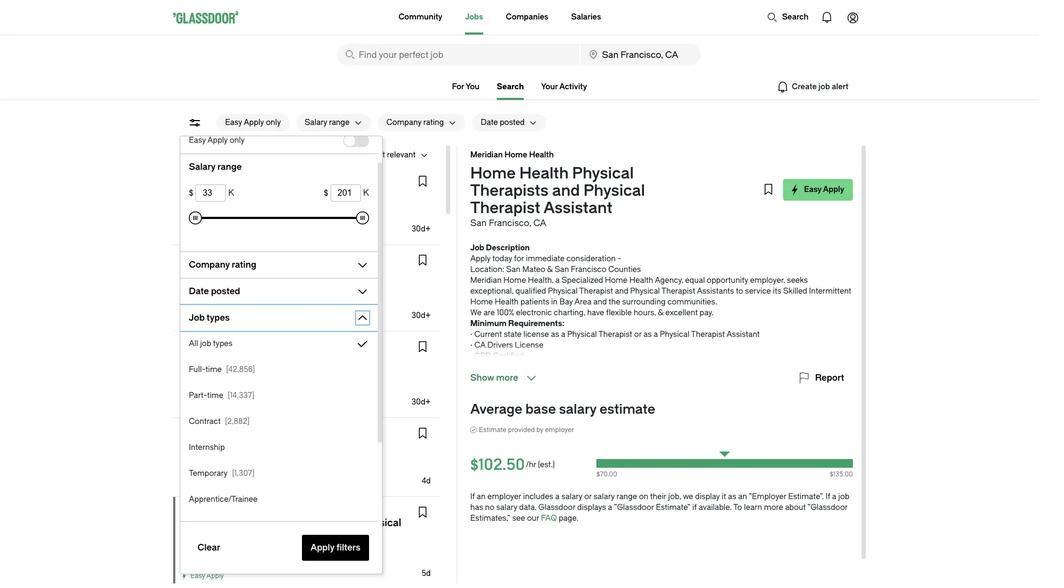 Task type: vqa. For each thing, say whether or not it's contained in the screenshot.


Task type: locate. For each thing, give the bounding box(es) containing it.
0 horizontal spatial $
[[189, 188, 194, 198]]

(employer inside san francisco, ca (employer est.)
[[277, 560, 313, 569]]

employer right by
[[545, 427, 575, 434]]

- right $97k
[[202, 388, 206, 398]]

1 an from the left
[[477, 493, 486, 502]]

more down "employer
[[765, 504, 784, 513]]

company up states
[[189, 260, 230, 270]]

all job types button
[[180, 331, 378, 357]]

1 horizontal spatial rating
[[424, 118, 444, 127]]

date posted button down search link
[[472, 114, 525, 132]]

0 vertical spatial job
[[471, 244, 485, 253]]

1 horizontal spatial salary
[[305, 118, 327, 127]]

1 vertical spatial company rating
[[189, 260, 257, 270]]

2 "glassdoor from the left
[[808, 504, 848, 513]]

1 k from the left
[[228, 188, 234, 198]]

0 horizontal spatial salary
[[189, 162, 216, 172]]

posted for the top date posted popup button
[[500, 118, 525, 127]]

1 30d+ from the top
[[412, 225, 431, 234]]

1 vertical spatial posted
[[211, 287, 240, 297]]

0 horizontal spatial assistant
[[544, 199, 613, 217]]

2 k from the left
[[363, 188, 369, 198]]

0 vertical spatial -
[[618, 255, 622, 264]]

or inside job description apply today for immediate consideration - location: san mateo & san francisco counties meridian home health, a specialized home health agency, equal opportunity employer, seeks exceptional, qualified physical therapist and physical therapist assistants to service its skilled intermittent home health patients in bay area and the surrounding communities. we are 100% electronic charting, have flexible hours, & excellent pay. minimum requirements: · current state license as a physical therapist or as a physical therapist assistant · ca drivers license · cpr certified
[[635, 330, 642, 340]]

it
[[722, 493, 727, 502]]

job inside job description apply today for immediate consideration - location: san mateo & san francisco counties meridian home health, a specialized home health agency, equal opportunity employer, seeks exceptional, qualified physical therapist and physical therapist assistants to service its skilled intermittent home health patients in bay area and the surrounding communities. we are 100% electronic charting, have flexible hours, & excellent pay. minimum requirements: · current state license as a physical therapist or as a physical therapist assistant · ca drivers license · cpr certified
[[471, 244, 485, 253]]

job down $135.00 at the bottom right of the page
[[839, 493, 850, 502]]

0 horizontal spatial date posted button
[[180, 283, 352, 301]]

rating inside popup button
[[232, 260, 257, 270]]

1 vertical spatial and
[[615, 287, 629, 296]]

0 horizontal spatial job
[[189, 313, 205, 323]]

1 vertical spatial employer
[[488, 493, 522, 502]]

1 vertical spatial meridian
[[471, 276, 502, 285]]

1 vertical spatial date posted
[[189, 287, 240, 297]]

0 horizontal spatial as
[[551, 330, 560, 340]]

types down states
[[207, 313, 230, 323]]

0 horizontal spatial easy apply
[[191, 573, 224, 581]]

san up $38.00 at top
[[182, 202, 196, 211]]

1 horizontal spatial date posted button
[[472, 114, 525, 132]]

1 meridian from the top
[[471, 151, 503, 160]]

search inside button
[[783, 12, 809, 22]]

francisco, inside san francisco, ca $38.00 per hour (employer est.)
[[198, 202, 235, 211]]

assistant
[[544, 199, 613, 217], [727, 330, 760, 340]]

1 horizontal spatial or
[[635, 330, 642, 340]]

1 horizontal spatial $
[[324, 188, 329, 198]]

(employer inside united states $100k (employer est.) easy apply
[[206, 302, 242, 311]]

company rating for company rating dropdown button
[[387, 118, 444, 127]]

0 vertical spatial easy apply only
[[225, 118, 281, 127]]

california
[[285, 345, 321, 354]]

0 vertical spatial &
[[223, 175, 229, 185]]

apply inside job description apply today for immediate consideration - location: san mateo & san francisco counties meridian home health, a specialized home health agency, equal opportunity employer, seeks exceptional, qualified physical therapist and physical therapist assistants to service its skilled intermittent home health patients in bay area and the surrounding communities. we are 100% electronic charting, have flexible hours, & excellent pay. minimum requirements: · current state license as a physical therapist or as a physical therapist assistant · ca drivers license · cpr certified
[[471, 255, 491, 264]]

0 vertical spatial range
[[329, 118, 350, 127]]

job up location:
[[471, 244, 485, 253]]

a down $135.00 at the bottom right of the page
[[833, 493, 837, 502]]

today
[[493, 255, 513, 264]]

0 horizontal spatial -
[[202, 388, 206, 398]]

time down burlingame,
[[207, 392, 224, 401]]

1 vertical spatial job
[[839, 493, 850, 502]]

ca down the [42,856]
[[228, 375, 239, 385]]

san francisco, ca $38.00 per hour (employer est.)
[[182, 202, 296, 224]]

k down most
[[363, 188, 369, 198]]

date posted up $100k
[[189, 287, 240, 297]]

1 horizontal spatial &
[[548, 265, 553, 275]]

more
[[497, 373, 519, 383], [765, 504, 784, 513]]

$90k
[[182, 467, 201, 477]]

2 vertical spatial and
[[594, 298, 607, 307]]

san inside san francisco, ca (employer est.)
[[182, 547, 196, 556]]

ca up hour
[[237, 202, 249, 211]]

1 vertical spatial 30d+
[[412, 311, 431, 321]]

francisco, inside san francisco, ca (employer est.)
[[198, 547, 235, 556]]

as inside if an employer includes a salary or salary range on their job, we display it as an "employer estimate".  if a job has no salary data, glassdoor displays a "glassdoor estimate" if available.  to learn more about "glassdoor estimates," see our
[[729, 493, 737, 502]]

francisco, up per
[[198, 202, 235, 211]]

date
[[481, 118, 498, 127], [189, 287, 209, 297]]

1 vertical spatial salary
[[189, 162, 216, 172]]

1 vertical spatial ·
[[471, 341, 473, 350]]

therapist
[[471, 199, 541, 217], [580, 287, 614, 296], [662, 287, 696, 296], [599, 330, 633, 340], [692, 330, 726, 340]]

salary inside dropdown button
[[305, 118, 327, 127]]

san down entry
[[182, 547, 196, 556]]

easy
[[225, 118, 242, 127], [189, 136, 206, 145], [805, 185, 822, 194], [191, 315, 205, 322], [191, 573, 205, 581]]

0 horizontal spatial only
[[230, 136, 245, 145]]

are
[[484, 309, 495, 318]]

slider
[[189, 212, 202, 225], [356, 212, 369, 225]]

assistant up consideration
[[544, 199, 613, 217]]

company up the relevant
[[387, 118, 422, 127]]

1 horizontal spatial date
[[481, 118, 498, 127]]

1 horizontal spatial as
[[644, 330, 652, 340]]

"glassdoor down on
[[615, 504, 655, 513]]

[42,856]
[[226, 366, 255, 375]]

1 horizontal spatial slider
[[356, 212, 369, 225]]

apply
[[244, 118, 264, 127], [208, 136, 228, 145], [824, 185, 845, 194], [471, 255, 491, 264], [207, 315, 224, 322], [207, 573, 224, 581]]

Search location field
[[581, 44, 701, 66]]

range down 40,699 san francisco, ca jobs
[[218, 162, 242, 172]]

an up has
[[477, 493, 486, 502]]

k
[[228, 188, 234, 198], [363, 188, 369, 198]]

date posted down search link
[[481, 118, 525, 127]]

therapist inside meridian home health home health physical therapists and physical therapist assistant san francisco, ca
[[471, 199, 541, 217]]

date posted for the top date posted popup button
[[481, 118, 525, 127]]

$102.50
[[471, 457, 525, 474]]

meridian down location:
[[471, 276, 502, 285]]

your activity
[[542, 82, 588, 92]]

company rating inside popup button
[[189, 260, 257, 270]]

1 vertical spatial date
[[189, 287, 209, 297]]

company rating up states
[[189, 260, 257, 270]]

if up has
[[471, 493, 475, 502]]

range up easy apply only element
[[329, 118, 350, 127]]

0 vertical spatial ·
[[471, 330, 473, 340]]

1 horizontal spatial k
[[363, 188, 369, 198]]

ca up the cpr
[[475, 341, 486, 350]]

job for job description apply today for immediate consideration - location: san mateo & san francisco counties meridian home health, a specialized home health agency, equal opportunity employer, seeks exceptional, qualified physical therapist and physical therapist assistants to service its skilled intermittent home health patients in bay area and the surrounding communities. we are 100% electronic charting, have flexible hours, & excellent pay. minimum requirements: · current state license as a physical therapist or as a physical therapist assistant · ca drivers license · cpr certified
[[471, 244, 485, 253]]

types up full-time [42,856]
[[213, 340, 233, 349]]

0 horizontal spatial "glassdoor
[[615, 504, 655, 513]]

estimate
[[600, 402, 656, 418]]

0 horizontal spatial date
[[189, 287, 209, 297]]

francisco,
[[225, 151, 262, 160], [198, 202, 235, 211], [489, 218, 532, 229], [198, 547, 235, 556]]

internship
[[189, 444, 225, 453]]

None field
[[337, 44, 580, 66], [581, 44, 701, 66], [196, 185, 226, 202], [331, 185, 361, 202], [196, 185, 226, 202], [331, 185, 361, 202]]

assistant down to
[[727, 330, 760, 340]]

company inside popup button
[[189, 260, 230, 270]]

therapists
[[471, 182, 549, 200]]

home
[[505, 151, 528, 160], [471, 165, 516, 183], [504, 276, 527, 285], [605, 276, 628, 285], [471, 298, 493, 307], [229, 428, 252, 437]]

· left current
[[471, 330, 473, 340]]

2 horizontal spatial range
[[617, 493, 638, 502]]

show more
[[471, 373, 519, 383]]

show
[[471, 373, 494, 383]]

therapist down agency,
[[662, 287, 696, 296]]

1 horizontal spatial -
[[618, 255, 622, 264]]

- inside burlingame, ca $97k - $107k (employer est.)
[[202, 388, 206, 398]]

k down sports at top
[[228, 188, 234, 198]]

2 vertical spatial 30d+
[[412, 398, 431, 407]]

if right estimate".
[[826, 493, 831, 502]]

ca up immediate
[[534, 218, 547, 229]]

(employer down the [42,856]
[[231, 388, 267, 398]]

0 vertical spatial employer
[[545, 427, 575, 434]]

0 horizontal spatial posted
[[211, 287, 240, 297]]

& right hours,
[[658, 309, 664, 318]]

posted for the bottom date posted popup button
[[211, 287, 240, 297]]

1 horizontal spatial job
[[839, 493, 850, 502]]

0 vertical spatial only
[[266, 118, 281, 127]]

2 vertical spatial range
[[617, 493, 638, 502]]

$135.00
[[831, 471, 854, 479]]

· left the cpr
[[471, 352, 473, 361]]

minimum
[[471, 320, 507, 329]]

meridian home health home health physical therapists and physical therapist assistant san francisco, ca
[[471, 151, 646, 229]]

(employer right hour
[[243, 215, 279, 224]]

1 horizontal spatial job
[[471, 244, 485, 253]]

1 horizontal spatial employer
[[545, 427, 575, 434]]

therapist down flexible
[[599, 330, 633, 340]]

1 vertical spatial date posted button
[[180, 283, 352, 301]]

1 vertical spatial more
[[765, 504, 784, 513]]

meridian up therapists
[[471, 151, 503, 160]]

(employer down states
[[206, 302, 242, 311]]

easy apply only inside button
[[225, 118, 281, 127]]

1 horizontal spatial an
[[739, 493, 748, 502]]

for
[[514, 255, 524, 264]]

·
[[471, 330, 473, 340], [471, 341, 473, 350], [471, 352, 473, 361]]

as right license
[[551, 330, 560, 340]]

0 horizontal spatial slider
[[189, 212, 202, 225]]

"glassdoor down estimate".
[[808, 504, 848, 513]]

0 horizontal spatial an
[[477, 493, 486, 502]]

a right health,
[[556, 276, 560, 285]]

0 horizontal spatial company
[[189, 260, 230, 270]]

posted down mission
[[211, 287, 240, 297]]

2 horizontal spatial company
[[387, 118, 422, 127]]

0 horizontal spatial or
[[585, 493, 592, 502]]

intermittent
[[810, 287, 852, 296]]

an up 'to'
[[739, 493, 748, 502]]

average base salary estimate
[[471, 402, 656, 418]]

salary range up easy apply only element
[[305, 118, 350, 127]]

· down the minimum
[[471, 341, 473, 350]]

job
[[471, 244, 485, 253], [189, 313, 205, 323]]

home inside jobs list element
[[229, 428, 252, 437]]

salary right the base
[[559, 402, 597, 418]]

1 horizontal spatial range
[[329, 118, 350, 127]]

meridian inside meridian home health home health physical therapists and physical therapist assistant san francisco, ca
[[471, 151, 503, 160]]

- inside job description apply today for immediate consideration - location: san mateo & san francisco counties meridian home health, a specialized home health agency, equal opportunity employer, seeks exceptional, qualified physical therapist and physical therapist assistants to service its skilled intermittent home health patients in bay area and the surrounding communities. we are 100% electronic charting, have flexible hours, & excellent pay. minimum requirements: · current state license as a physical therapist or as a physical therapist assistant · ca drivers license · cpr certified
[[618, 255, 622, 264]]

area
[[575, 298, 592, 307]]

job down $100k
[[189, 313, 205, 323]]

1 vertical spatial rating
[[232, 260, 257, 270]]

homeassist home health services
[[182, 428, 312, 437]]

"glassdoor
[[615, 504, 655, 513], [808, 504, 848, 513]]

or up displays
[[585, 493, 592, 502]]

company right 'electric'
[[265, 258, 301, 268]]

only up jobs
[[266, 118, 281, 127]]

bay
[[560, 298, 573, 307]]

0 vertical spatial salary range
[[305, 118, 350, 127]]

0 vertical spatial 30d+
[[412, 225, 431, 234]]

jobs link
[[465, 0, 484, 35]]

1 horizontal spatial "glassdoor
[[808, 504, 848, 513]]

rating inside dropdown button
[[424, 118, 444, 127]]

all
[[189, 340, 198, 349]]

1 vertical spatial assistant
[[727, 330, 760, 340]]

4d
[[422, 477, 431, 486]]

company rating inside dropdown button
[[387, 118, 444, 127]]

date up $100k
[[189, 287, 209, 297]]

date posted button
[[472, 114, 525, 132], [180, 283, 352, 301]]

if
[[693, 504, 697, 513]]

1 horizontal spatial more
[[765, 504, 784, 513]]

range inside if an employer includes a salary or salary range on their job, we display it as an "employer estimate".  if a job has no salary data, glassdoor displays a "glassdoor estimate" if available.  to learn more about "glassdoor estimates," see our
[[617, 493, 638, 502]]

immediate
[[526, 255, 565, 264]]

3 30d+ from the top
[[412, 398, 431, 407]]

[14,337]
[[228, 392, 255, 401]]

company rating up the relevant
[[387, 118, 444, 127]]

1 vertical spatial -
[[202, 388, 206, 398]]

apprentice/trainee
[[189, 496, 258, 505]]

0 vertical spatial search
[[783, 12, 809, 22]]

rating for company rating popup button
[[232, 260, 257, 270]]

have
[[588, 309, 605, 318]]

range left on
[[617, 493, 638, 502]]

1 vertical spatial time
[[207, 392, 224, 401]]

orthocare & sports physical therapy, inc.
[[182, 175, 336, 185]]

2 horizontal spatial as
[[729, 493, 737, 502]]

only up 40,699 san francisco, ca jobs
[[230, 136, 245, 145]]

jobs
[[465, 12, 484, 22]]

salary range up the orthocare
[[189, 162, 242, 172]]

1 horizontal spatial salary range
[[305, 118, 350, 127]]

seeks
[[788, 276, 809, 285]]

average
[[471, 402, 523, 418]]

most relevant
[[367, 151, 416, 160]]

0 horizontal spatial and
[[553, 182, 580, 200]]

job right all
[[200, 340, 211, 349]]

1 vertical spatial easy apply
[[191, 573, 224, 581]]

easy apply inside button
[[805, 185, 845, 194]]

0 vertical spatial salary
[[305, 118, 327, 127]]

1 vertical spatial job
[[189, 313, 205, 323]]

easy apply only
[[225, 118, 281, 127], [189, 136, 245, 145]]

posted down search link
[[500, 118, 525, 127]]

services
[[280, 428, 312, 437]]

0 vertical spatial job
[[200, 340, 211, 349]]

1 vertical spatial &
[[548, 265, 553, 275]]

1 horizontal spatial easy apply
[[805, 185, 845, 194]]

job,
[[669, 493, 682, 502]]

and inside meridian home health home health physical therapists and physical therapist assistant san francisco, ca
[[553, 182, 580, 200]]

0 vertical spatial and
[[553, 182, 580, 200]]

$ down inc.
[[324, 188, 329, 198]]

as down hours,
[[644, 330, 652, 340]]

$ down the orthocare
[[189, 188, 194, 198]]

date posted button up job types popup button
[[180, 283, 352, 301]]

burlingame,
[[182, 375, 226, 385]]

francisco, up description
[[489, 218, 532, 229]]

1 "glassdoor from the left
[[615, 504, 655, 513]]

company for company rating dropdown button
[[387, 118, 422, 127]]

time up burlingame,
[[206, 366, 222, 375]]

health inside jobs list element
[[254, 428, 278, 437]]

company rating for company rating popup button
[[189, 260, 257, 270]]

none field search location
[[581, 44, 701, 66]]

assistant inside meridian home health home health physical therapists and physical therapist assistant san francisco, ca
[[544, 199, 613, 217]]

date down search link
[[481, 118, 498, 127]]

includes
[[524, 493, 554, 502]]

sports
[[231, 175, 255, 185]]

license
[[524, 330, 549, 340]]

1 horizontal spatial if
[[826, 493, 831, 502]]

2 horizontal spatial and
[[615, 287, 629, 296]]

our
[[528, 515, 540, 524]]

0 vertical spatial date posted
[[481, 118, 525, 127]]

qualified
[[516, 287, 547, 296]]

employer,
[[751, 276, 786, 285]]

drivers
[[488, 341, 513, 350]]

employer up 'no'
[[488, 493, 522, 502]]

license
[[515, 341, 544, 350]]

2 meridian from the top
[[471, 276, 502, 285]]

temporary [1,307]
[[189, 470, 255, 479]]

easy apply button
[[784, 179, 854, 201]]

- up 'counties'
[[618, 255, 622, 264]]

therapist down pay.
[[692, 330, 726, 340]]

types inside job types popup button
[[207, 313, 230, 323]]

agency,
[[655, 276, 684, 285]]

entry level
[[189, 522, 229, 531]]

san inside meridian home health home health physical therapists and physical therapist assistant san francisco, ca
[[471, 218, 487, 229]]

0 horizontal spatial range
[[218, 162, 242, 172]]

contract
[[189, 418, 221, 427]]

easy inside united states $100k (employer est.) easy apply
[[191, 315, 205, 322]]

0 horizontal spatial if
[[471, 493, 475, 502]]

as right it
[[729, 493, 737, 502]]

ca down the entry level button
[[237, 547, 249, 556]]

0 horizontal spatial &
[[223, 175, 229, 185]]

easy inside button
[[225, 118, 242, 127]]

0 vertical spatial time
[[206, 366, 222, 375]]

company inside dropdown button
[[387, 118, 422, 127]]

$102.50 /hr (est.)
[[471, 457, 555, 474]]

100%
[[497, 309, 515, 318]]

& down immediate
[[548, 265, 553, 275]]

therapist up area on the right of page
[[580, 287, 614, 296]]

service
[[746, 287, 772, 296]]

more down certified
[[497, 373, 519, 383]]

if an employer includes a salary or salary range on their job, we display it as an "employer estimate".  if a job has no salary data, glassdoor displays a "glassdoor estimate" if available.  to learn more about "glassdoor estimates," see our
[[471, 493, 850, 524]]

therapy,
[[289, 175, 321, 185]]

1 vertical spatial types
[[213, 340, 233, 349]]

0 vertical spatial types
[[207, 313, 230, 323]]

therapist up description
[[471, 199, 541, 217]]

assistants
[[697, 287, 735, 296]]

francisco, up sports at top
[[225, 151, 262, 160]]

companies
[[506, 12, 549, 22]]

(employer inside san francisco, ca $38.00 per hour (employer est.)
[[243, 215, 279, 224]]

san up description
[[471, 218, 487, 229]]

francisco, down level
[[198, 547, 235, 556]]

time for full-
[[206, 366, 222, 375]]

1 vertical spatial salary range
[[189, 162, 242, 172]]

easy apply inside jobs list element
[[191, 573, 224, 581]]

francisco
[[571, 265, 607, 275]]

0 horizontal spatial company rating
[[189, 260, 257, 270]]

2 30d+ from the top
[[412, 311, 431, 321]]

0 horizontal spatial more
[[497, 373, 519, 383]]

job inside popup button
[[189, 313, 205, 323]]

1 horizontal spatial posted
[[500, 118, 525, 127]]

estimate".
[[789, 493, 824, 502]]

job types list box
[[180, 331, 378, 539]]

(employer down the entry level button
[[277, 560, 313, 569]]

0 vertical spatial rating
[[424, 118, 444, 127]]

health
[[530, 151, 554, 160], [520, 165, 569, 183], [630, 276, 654, 285], [495, 298, 519, 307], [254, 428, 278, 437]]

0 vertical spatial easy apply
[[805, 185, 845, 194]]

0 vertical spatial or
[[635, 330, 642, 340]]

2 if from the left
[[826, 493, 831, 502]]

san down for
[[507, 265, 521, 275]]

or down hours,
[[635, 330, 642, 340]]

easterseals northern california logo image
[[183, 341, 200, 359]]

0 horizontal spatial rating
[[232, 260, 257, 270]]

0 vertical spatial assistant
[[544, 199, 613, 217]]

for you link
[[452, 82, 480, 92]]

2 horizontal spatial &
[[658, 309, 664, 318]]

& left sports at top
[[223, 175, 229, 185]]

or
[[635, 330, 642, 340], [585, 493, 592, 502]]



Task type: describe. For each thing, give the bounding box(es) containing it.
san inside san francisco, ca $38.00 per hour (employer est.)
[[182, 202, 196, 211]]

easy apply only image
[[343, 134, 369, 147]]

2 $ from the left
[[324, 188, 329, 198]]

salary up glassdoor
[[562, 493, 583, 502]]

est.) inside san francisco, ca $38.00 per hour (employer est.)
[[281, 215, 296, 224]]

we
[[683, 493, 694, 502]]

(est.)
[[538, 461, 555, 470]]

0 vertical spatial date
[[481, 118, 498, 127]]

$70.00
[[597, 471, 618, 479]]

ca left jobs
[[264, 151, 275, 160]]

ca inside job description apply today for immediate consideration - location: san mateo & san francisco counties meridian home health, a specialized home health agency, equal opportunity employer, seeks exceptional, qualified physical therapist and physical therapist assistants to service its skilled intermittent home health patients in bay area and the surrounding communities. we are 100% electronic charting, have flexible hours, & excellent pay. minimum requirements: · current state license as a physical therapist or as a physical therapist assistant · ca drivers license · cpr certified
[[475, 341, 486, 350]]

your activity link
[[542, 82, 588, 92]]

learn
[[745, 504, 763, 513]]

1 horizontal spatial and
[[594, 298, 607, 307]]

1 if from the left
[[471, 493, 475, 502]]

meridian inside job description apply today for immediate consideration - location: san mateo & san francisco counties meridian home health, a specialized home health agency, equal opportunity employer, seeks exceptional, qualified physical therapist and physical therapist assistants to service its skilled intermittent home health patients in bay area and the surrounding communities. we are 100% electronic charting, have flexible hours, & excellent pay. minimum requirements: · current state license as a physical therapist or as a physical therapist assistant · ca drivers license · cpr certified
[[471, 276, 502, 285]]

2 · from the top
[[471, 341, 473, 350]]

salaries link
[[572, 0, 602, 35]]

assistant inside job description apply today for immediate consideration - location: san mateo & san francisco counties meridian home health, a specialized home health agency, equal opportunity employer, seeks exceptional, qualified physical therapist and physical therapist assistants to service its skilled intermittent home health patients in bay area and the surrounding communities. we are 100% electronic charting, have flexible hours, & excellent pay. minimum requirements: · current state license as a physical therapist or as a physical therapist assistant · ca drivers license · cpr certified
[[727, 330, 760, 340]]

requirements:
[[509, 320, 565, 329]]

in
[[552, 298, 558, 307]]

(employer down the internship
[[203, 467, 239, 477]]

part-
[[189, 392, 207, 401]]

no
[[485, 504, 495, 513]]

$90k (employer est.)
[[182, 467, 256, 477]]

ca inside san francisco, ca $38.00 per hour (employer est.)
[[237, 202, 249, 211]]

state
[[504, 330, 522, 340]]

activity
[[560, 82, 588, 92]]

estimate provided by employer
[[479, 427, 575, 434]]

base
[[526, 402, 556, 418]]

salary range inside dropdown button
[[305, 118, 350, 127]]

0 horizontal spatial salary range
[[189, 162, 242, 172]]

current
[[475, 330, 502, 340]]

available.
[[699, 504, 732, 513]]

ca inside burlingame, ca $97k - $107k (employer est.)
[[228, 375, 239, 385]]

date posted for the bottom date posted popup button
[[189, 287, 240, 297]]

burlingame, ca $97k - $107k (employer est.)
[[182, 375, 284, 398]]

a down hours,
[[654, 330, 659, 340]]

community link
[[399, 0, 443, 35]]

& inside jobs list element
[[223, 175, 229, 185]]

a right displays
[[608, 504, 613, 513]]

san down immediate
[[555, 265, 569, 275]]

jobs
[[277, 151, 292, 160]]

contract [2,882]
[[189, 418, 250, 427]]

a down charting,
[[562, 330, 566, 340]]

30d+ for easterseals northern california
[[412, 398, 431, 407]]

cpr
[[475, 352, 491, 361]]

to
[[734, 504, 743, 513]]

Search keyword field
[[337, 44, 580, 66]]

2 vertical spatial &
[[658, 309, 664, 318]]

most relevant button
[[359, 147, 416, 164]]

easy apply only button
[[217, 114, 290, 132]]

hours,
[[634, 309, 657, 318]]

communities.
[[668, 298, 718, 307]]

none field search keyword
[[337, 44, 580, 66]]

1 vertical spatial search
[[497, 82, 524, 92]]

apply inside button
[[824, 185, 845, 194]]

pay.
[[700, 309, 714, 318]]

hour
[[222, 215, 241, 224]]

has
[[471, 504, 484, 513]]

/hr
[[526, 461, 537, 470]]

to
[[737, 287, 744, 296]]

counties
[[609, 265, 641, 275]]

5d
[[422, 570, 431, 579]]

more inside if an employer includes a salary or salary range on their job, we display it as an "employer estimate".  if a job has no salary data, glassdoor displays a "glassdoor estimate" if available.  to learn more about "glassdoor estimates," see our
[[765, 504, 784, 513]]

apprentice/trainee button
[[180, 487, 378, 513]]

full-
[[189, 366, 206, 375]]

company rating button
[[180, 257, 352, 274]]

salaries
[[572, 12, 602, 22]]

company for company rating popup button
[[189, 260, 230, 270]]

company rating button
[[378, 114, 444, 132]]

open filter menu image
[[188, 116, 201, 129]]

job for job types
[[189, 313, 205, 323]]

level
[[210, 522, 229, 531]]

0 vertical spatial date posted button
[[472, 114, 525, 132]]

patients
[[521, 298, 550, 307]]

mission electric company logo image
[[183, 255, 200, 272]]

for you
[[452, 82, 480, 92]]

job inside all job types button
[[200, 340, 211, 349]]

apply inside united states $100k (employer est.) easy apply
[[207, 315, 224, 322]]

faq link
[[541, 515, 557, 524]]

easterseals northern california
[[205, 345, 321, 354]]

1 vertical spatial only
[[230, 136, 245, 145]]

a up glassdoor
[[556, 493, 560, 502]]

san francisco, ca (employer est.)
[[182, 547, 330, 569]]

job inside if an employer includes a salary or salary range on their job, we display it as an "employer estimate".  if a job has no salary data, glassdoor displays a "glassdoor estimate" if available.  to learn more about "glassdoor estimates," see our
[[839, 493, 850, 502]]

1 $ from the left
[[189, 188, 194, 198]]

certified
[[493, 352, 524, 361]]

ca inside meridian home health home health physical therapists and physical therapist assistant san francisco, ca
[[534, 218, 547, 229]]

more inside show more popup button
[[497, 373, 519, 383]]

estimate
[[479, 427, 507, 434]]

equal
[[686, 276, 706, 285]]

health,
[[528, 276, 554, 285]]

types inside all job types button
[[213, 340, 233, 349]]

location:
[[471, 265, 505, 275]]

ca inside san francisco, ca (employer est.)
[[237, 547, 249, 556]]

$38.00
[[182, 215, 207, 224]]

job types
[[189, 313, 230, 323]]

company inside jobs list element
[[265, 258, 301, 268]]

united states $100k (employer est.) easy apply
[[182, 289, 259, 322]]

easy apply only element
[[343, 134, 369, 147]]

mateo
[[523, 265, 546, 275]]

community
[[399, 12, 443, 22]]

apply inside button
[[244, 118, 264, 127]]

salary up 'see'
[[497, 504, 518, 513]]

1 · from the top
[[471, 330, 473, 340]]

employer inside if an employer includes a salary or salary range on their job, we display it as an "employer estimate".  if a job has no salary data, glassdoor displays a "glassdoor estimate" if available.  to learn more about "glassdoor estimates," see our
[[488, 493, 522, 502]]

about
[[786, 504, 807, 513]]

2 slider from the left
[[356, 212, 369, 225]]

salary range button
[[296, 114, 350, 132]]

physical inside jobs list element
[[257, 175, 288, 185]]

internship button
[[180, 435, 378, 461]]

est.) inside united states $100k (employer est.) easy apply
[[244, 302, 259, 311]]

jobs list element
[[173, 166, 446, 585]]

(employer inside burlingame, ca $97k - $107k (employer est.)
[[231, 388, 267, 398]]

charting,
[[554, 309, 586, 318]]

page.
[[559, 515, 579, 524]]

[1,307]
[[232, 470, 255, 479]]

see
[[513, 515, 526, 524]]

your
[[542, 82, 558, 92]]

1 vertical spatial easy apply only
[[189, 136, 245, 145]]

easterseals
[[205, 345, 248, 354]]

francisco, inside meridian home health home health physical therapists and physical therapist assistant san francisco, ca
[[489, 218, 532, 229]]

mission electric company
[[205, 258, 301, 268]]

2 an from the left
[[739, 493, 748, 502]]

time for part-
[[207, 392, 224, 401]]

estimates,"
[[471, 515, 511, 524]]

only inside button
[[266, 118, 281, 127]]

est.) inside san francisco, ca (employer est.)
[[315, 560, 330, 569]]

data,
[[520, 504, 537, 513]]

30d+ for mission electric company
[[412, 311, 431, 321]]

temporary
[[189, 470, 228, 479]]

rating for company rating dropdown button
[[424, 118, 444, 127]]

est.) inside burlingame, ca $97k - $107k (employer est.)
[[269, 388, 284, 398]]

1 slider from the left
[[189, 212, 202, 225]]

$97k
[[182, 388, 200, 398]]

range inside dropdown button
[[329, 118, 350, 127]]

mission
[[205, 258, 233, 268]]

faq page.
[[541, 515, 579, 524]]

electric
[[235, 258, 263, 268]]

consideration
[[567, 255, 616, 264]]

search link
[[497, 82, 524, 100]]

3 · from the top
[[471, 352, 473, 361]]

san right the 40,699
[[209, 151, 223, 160]]

we
[[471, 309, 482, 318]]

orthocare
[[182, 175, 221, 185]]

40,699
[[182, 151, 207, 160]]

easy inside button
[[805, 185, 822, 194]]

job description apply today for immediate consideration - location: san mateo & san francisco counties meridian home health, a specialized home health agency, equal opportunity employer, seeks exceptional, qualified physical therapist and physical therapist assistants to service its skilled intermittent home health patients in bay area and the surrounding communities. we are 100% electronic charting, have flexible hours, & excellent pay. minimum requirements: · current state license as a physical therapist or as a physical therapist assistant · ca drivers license · cpr certified
[[471, 244, 852, 361]]

or inside if an employer includes a salary or salary range on their job, we display it as an "employer estimate".  if a job has no salary data, glassdoor displays a "glassdoor estimate" if available.  to learn more about "glassdoor estimates," see our
[[585, 493, 592, 502]]

1 vertical spatial range
[[218, 162, 242, 172]]

salary up displays
[[594, 493, 615, 502]]

[2,882]
[[225, 418, 250, 427]]

$107k
[[208, 388, 229, 398]]



